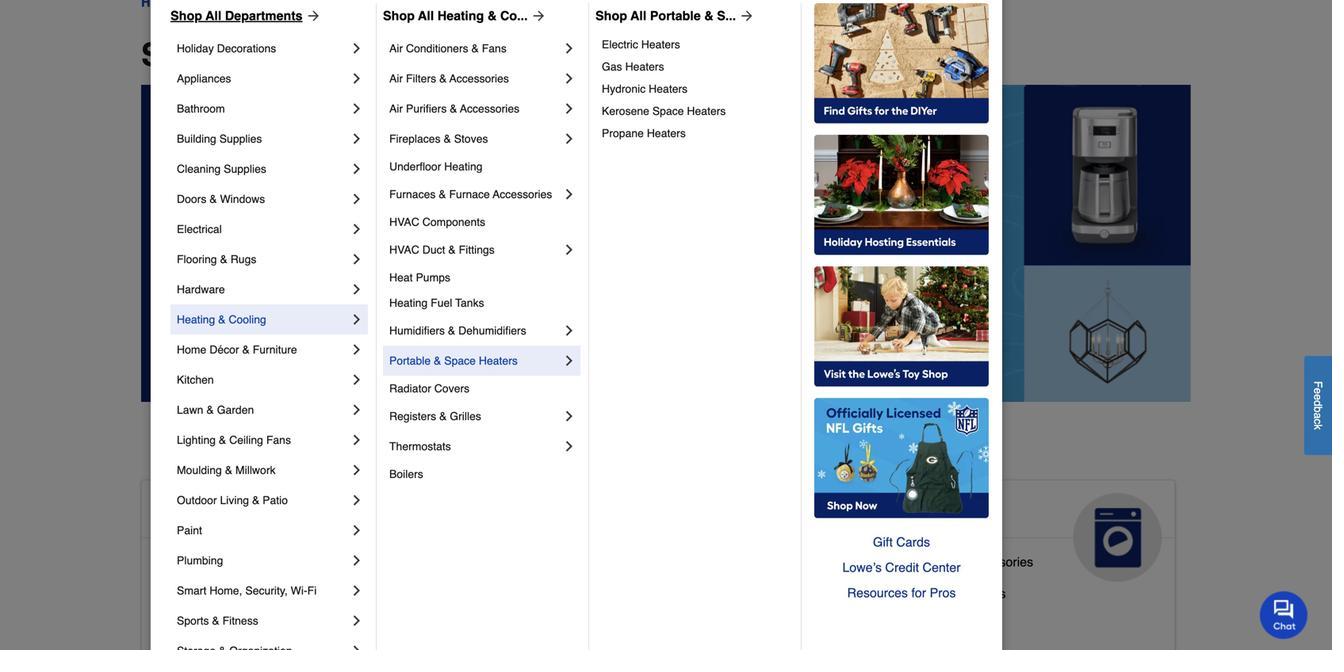 Task type: describe. For each thing, give the bounding box(es) containing it.
shop for shop all departments
[[170, 8, 202, 23]]

radiator
[[389, 382, 431, 395]]

plumbing link
[[177, 546, 349, 576]]

flooring & rugs link
[[177, 244, 349, 274]]

smart
[[177, 584, 206, 597]]

bedroom
[[219, 586, 270, 601]]

smart home, security, wi-fi link
[[177, 576, 349, 606]]

accessible home image
[[367, 493, 456, 582]]

building supplies
[[177, 132, 262, 145]]

heating inside underfloor heating link
[[444, 160, 483, 173]]

center
[[923, 560, 961, 575]]

doors
[[177, 193, 206, 205]]

boilers link
[[389, 461, 577, 487]]

f e e d b a c k button
[[1304, 356, 1332, 455]]

lawn & garden link
[[177, 395, 349, 425]]

fireplaces & stoves
[[389, 132, 488, 145]]

portable & space heaters
[[389, 354, 518, 367]]

livestock supplies
[[508, 580, 613, 595]]

accessible entry & home
[[155, 618, 298, 633]]

chevron right image for air conditioners & fans
[[561, 40, 577, 56]]

shop all heating & co... link
[[383, 6, 547, 25]]

moulding
[[177, 464, 222, 477]]

& right the décor
[[242, 343, 250, 356]]

shop
[[141, 36, 220, 73]]

chevron right image for hvac duct & fittings
[[561, 242, 577, 258]]

accessories for appliance parts & accessories
[[965, 555, 1033, 569]]

pros
[[930, 586, 956, 600]]

fans for air conditioners & fans
[[482, 42, 507, 55]]

1 e from the top
[[1312, 388, 1325, 394]]

heaters inside kerosene space heaters link
[[687, 105, 726, 117]]

c
[[1312, 419, 1325, 424]]

& up air filters & accessories link
[[471, 42, 479, 55]]

chevron right image for doors & windows
[[349, 191, 365, 207]]

cleaning supplies
[[177, 163, 266, 175]]

chevron right image for fireplaces & stoves
[[561, 131, 577, 147]]

smart home, security, wi-fi
[[177, 584, 317, 597]]

departments for shop all departments
[[225, 8, 303, 23]]

lighting & ceiling fans
[[177, 434, 291, 446]]

tanks
[[455, 297, 484, 309]]

chevron right image for flooring & rugs
[[349, 251, 365, 267]]

lighting
[[177, 434, 216, 446]]

enjoy savings year-round. no matter what you're shopping for, find what you need at a great price. image
[[141, 85, 1191, 402]]

f e e d b a c k
[[1312, 381, 1325, 430]]

lowe's credit center
[[842, 560, 961, 575]]

fittings
[[459, 243, 495, 256]]

security,
[[245, 584, 288, 597]]

chevron right image for outdoor living & patio
[[349, 492, 365, 508]]

electric
[[602, 38, 638, 51]]

heating inside heating & cooling 'link'
[[177, 313, 215, 326]]

chevron right image for smart home, security, wi-fi
[[349, 583, 365, 599]]

lowe's
[[842, 560, 882, 575]]

holiday hosting essentials. image
[[814, 135, 989, 255]]

cards
[[896, 535, 930, 550]]

shop all departments link
[[170, 6, 322, 25]]

lawn & garden
[[177, 404, 254, 416]]

furnace
[[449, 188, 490, 201]]

pet inside pet beds, houses, & furniture link
[[508, 612, 527, 626]]

hvac duct & fittings
[[389, 243, 495, 256]]

& left grilles
[[439, 410, 447, 423]]

accessories for air filters & accessories
[[449, 72, 509, 85]]

patio
[[263, 494, 288, 507]]

purifiers
[[406, 102, 447, 115]]

& right duct
[[448, 243, 456, 256]]

1 vertical spatial furniture
[[629, 612, 679, 626]]

accessible bedroom
[[155, 586, 270, 601]]

gas heaters link
[[602, 56, 790, 78]]

chevron right image for portable & space heaters
[[561, 353, 577, 369]]

accessible bathroom link
[[155, 551, 274, 583]]

conditioners
[[406, 42, 468, 55]]

0 vertical spatial portable
[[650, 8, 701, 23]]

chevron right image for thermostats
[[561, 438, 577, 454]]

f
[[1312, 381, 1325, 388]]

radiator covers
[[389, 382, 470, 395]]

air for air purifiers & accessories
[[389, 102, 403, 115]]

home décor & furniture link
[[177, 335, 349, 365]]

2 vertical spatial home
[[264, 618, 298, 633]]

pet inside the animal & pet care
[[610, 499, 645, 525]]

heaters for electric heaters
[[641, 38, 680, 51]]

paint link
[[177, 515, 349, 546]]

chevron right image for moulding & millwork
[[349, 462, 365, 478]]

chevron right image for kitchen
[[349, 372, 365, 388]]

building
[[177, 132, 216, 145]]

1 vertical spatial home
[[277, 499, 338, 525]]

propane heaters link
[[602, 122, 790, 144]]

paint
[[177, 524, 202, 537]]

fitness
[[222, 615, 258, 627]]

chevron right image for electrical
[[349, 221, 365, 237]]

& right filters
[[439, 72, 447, 85]]

gift
[[873, 535, 893, 550]]

humidifiers & dehumidifiers link
[[389, 316, 561, 346]]

air filters & accessories link
[[389, 63, 561, 94]]

shop for shop all heating & co...
[[383, 8, 415, 23]]

furnaces & furnace accessories link
[[389, 179, 561, 209]]

& left furnace
[[439, 188, 446, 201]]

0 horizontal spatial appliances
[[177, 72, 231, 85]]

1 vertical spatial bathroom
[[219, 555, 274, 569]]

for
[[911, 586, 926, 600]]

shop all portable & s... link
[[595, 6, 755, 25]]

& right doors
[[210, 193, 217, 205]]

humidifiers & dehumidifiers
[[389, 324, 526, 337]]

animal & pet care image
[[720, 493, 809, 582]]

lowe's credit center link
[[814, 555, 989, 580]]

heaters inside portable & space heaters link
[[479, 354, 518, 367]]

& right entry
[[252, 618, 260, 633]]

0 vertical spatial home
[[177, 343, 206, 356]]

kerosene space heaters
[[602, 105, 726, 117]]

hvac for hvac components
[[389, 216, 419, 228]]

kerosene
[[602, 105, 649, 117]]

& right purifiers
[[450, 102, 457, 115]]

holiday decorations
[[177, 42, 276, 55]]

arrow right image
[[303, 8, 322, 24]]

chevron right image for furnaces & furnace accessories
[[561, 186, 577, 202]]

flooring & rugs
[[177, 253, 256, 266]]

all for departments
[[205, 8, 221, 23]]

& right houses,
[[617, 612, 625, 626]]

& left millwork
[[225, 464, 232, 477]]

pumps
[[416, 271, 450, 284]]

appliances image
[[1073, 493, 1162, 582]]

chevron right image for appliances
[[349, 71, 365, 86]]

fans for lighting & ceiling fans
[[266, 434, 291, 446]]

2 e from the top
[[1312, 394, 1325, 400]]

heat
[[389, 271, 413, 284]]

& left s...
[[704, 8, 713, 23]]

pet beds, houses, & furniture link
[[508, 608, 679, 640]]

heating fuel tanks
[[389, 297, 484, 309]]

air for air conditioners & fans
[[389, 42, 403, 55]]

hardware link
[[177, 274, 349, 304]]

departments for shop all departments
[[277, 36, 471, 73]]

accessible for accessible bathroom
[[155, 555, 215, 569]]

plumbing
[[177, 554, 223, 567]]

heaters for hydronic heaters
[[649, 82, 688, 95]]

registers & grilles
[[389, 410, 481, 423]]

home décor & furniture
[[177, 343, 297, 356]]

supplies for building supplies
[[219, 132, 262, 145]]

appliance parts & accessories link
[[861, 551, 1033, 583]]

entry
[[219, 618, 248, 633]]

chevron right image for lighting & ceiling fans
[[349, 432, 365, 448]]

fuel
[[431, 297, 452, 309]]

kerosene space heaters link
[[602, 100, 790, 122]]

underfloor heating
[[389, 160, 483, 173]]

parts
[[920, 555, 950, 569]]

hydronic heaters
[[602, 82, 688, 95]]

0 horizontal spatial portable
[[389, 354, 431, 367]]

heating & cooling
[[177, 313, 266, 326]]

& right parts
[[954, 555, 962, 569]]

& inside "link"
[[206, 404, 214, 416]]

décor
[[210, 343, 239, 356]]

home,
[[210, 584, 242, 597]]

chevron right image for bathroom
[[349, 101, 365, 117]]



Task type: vqa. For each thing, say whether or not it's contained in the screenshot.
Furnaces & Furnace Accessories link
yes



Task type: locate. For each thing, give the bounding box(es) containing it.
3 shop from the left
[[595, 8, 627, 23]]

all up 'holiday decorations'
[[205, 8, 221, 23]]

1 vertical spatial fans
[[266, 434, 291, 446]]

appliances down holiday
[[177, 72, 231, 85]]

bathroom link
[[177, 94, 349, 124]]

1 vertical spatial departments
[[277, 36, 471, 73]]

heating
[[437, 8, 484, 23], [444, 160, 483, 173], [389, 297, 428, 309], [177, 313, 215, 326]]

3 accessible from the top
[[155, 586, 215, 601]]

sports & fitness link
[[177, 606, 349, 636]]

arrow right image inside shop all heating & co... link
[[528, 8, 547, 24]]

k
[[1312, 424, 1325, 430]]

propane
[[602, 127, 644, 140]]

0 horizontal spatial appliances link
[[177, 63, 349, 94]]

cleaning
[[177, 163, 221, 175]]

& left ceiling
[[219, 434, 226, 446]]

& down 'accessible bedroom' link
[[212, 615, 219, 627]]

heaters inside electric heaters link
[[641, 38, 680, 51]]

arrow right image for s...
[[736, 8, 755, 24]]

dehumidifiers
[[458, 324, 526, 337]]

heaters down shop all portable & s...
[[641, 38, 680, 51]]

furniture right houses,
[[629, 612, 679, 626]]

1 vertical spatial space
[[444, 354, 476, 367]]

supplies for cleaning supplies
[[224, 163, 266, 175]]

shop for shop all portable & s...
[[595, 8, 627, 23]]

1 vertical spatial hvac
[[389, 243, 419, 256]]

chevron right image for sports & fitness
[[349, 613, 365, 629]]

hvac duct & fittings link
[[389, 235, 561, 265]]

all down shop all departments link
[[229, 36, 269, 73]]

appliances link down decorations
[[177, 63, 349, 94]]

0 vertical spatial hvac
[[389, 216, 419, 228]]

air purifiers & accessories link
[[389, 94, 561, 124]]

e up 'b'
[[1312, 394, 1325, 400]]

1 vertical spatial appliances
[[861, 499, 980, 525]]

space up covers
[[444, 354, 476, 367]]

shop all portable & s...
[[595, 8, 736, 23]]

1 horizontal spatial arrow right image
[[736, 8, 755, 24]]

co...
[[500, 8, 528, 23]]

supplies up cleaning supplies
[[219, 132, 262, 145]]

0 vertical spatial departments
[[225, 8, 303, 23]]

shop up conditioners
[[383, 8, 415, 23]]

accessible bathroom
[[155, 555, 274, 569]]

2 air from the top
[[389, 72, 403, 85]]

portable up electric heaters link
[[650, 8, 701, 23]]

accessible inside 'accessible bedroom' link
[[155, 586, 215, 601]]

heating down hardware
[[177, 313, 215, 326]]

gift cards
[[873, 535, 930, 550]]

space inside portable & space heaters link
[[444, 354, 476, 367]]

chevron right image for air filters & accessories
[[561, 71, 577, 86]]

shop all departments
[[141, 36, 471, 73]]

chevron right image for cleaning supplies
[[349, 161, 365, 177]]

appliances link up chillers
[[849, 480, 1175, 582]]

chevron right image
[[349, 40, 365, 56], [561, 40, 577, 56], [349, 101, 365, 117], [561, 101, 577, 117], [349, 131, 365, 147], [561, 131, 577, 147], [349, 161, 365, 177], [349, 281, 365, 297], [349, 342, 365, 358], [561, 353, 577, 369], [349, 372, 365, 388], [561, 408, 577, 424], [561, 438, 577, 454], [349, 462, 365, 478], [349, 492, 365, 508], [349, 553, 365, 569], [349, 643, 365, 650]]

underfloor heating link
[[389, 154, 577, 179]]

chevron right image for heating & cooling
[[349, 312, 365, 327]]

flooring
[[177, 253, 217, 266]]

1 vertical spatial air
[[389, 72, 403, 85]]

heating up air conditioners & fans
[[437, 8, 484, 23]]

furniture
[[253, 343, 297, 356], [629, 612, 679, 626]]

animal
[[508, 499, 582, 525]]

space inside kerosene space heaters link
[[652, 105, 684, 117]]

2 arrow right image from the left
[[736, 8, 755, 24]]

beverage & wine chillers link
[[861, 583, 1006, 614]]

1 arrow right image from the left
[[528, 8, 547, 24]]

& right lawn
[[206, 404, 214, 416]]

& left co...
[[488, 8, 497, 23]]

animal & pet care link
[[495, 480, 822, 582]]

heaters for propane heaters
[[647, 127, 686, 140]]

appliances up cards
[[861, 499, 980, 525]]

1 hvac from the top
[[389, 216, 419, 228]]

air conditioners & fans link
[[389, 33, 561, 63]]

hvac down the furnaces
[[389, 216, 419, 228]]

heating up furnace
[[444, 160, 483, 173]]

0 horizontal spatial pet
[[508, 612, 527, 626]]

0 vertical spatial appliances
[[177, 72, 231, 85]]

shop up holiday
[[170, 8, 202, 23]]

0 horizontal spatial fans
[[266, 434, 291, 446]]

beds,
[[531, 612, 563, 626]]

all for heating
[[418, 8, 434, 23]]

1 shop from the left
[[170, 8, 202, 23]]

2 vertical spatial air
[[389, 102, 403, 115]]

chevron right image for holiday decorations
[[349, 40, 365, 56]]

1 horizontal spatial appliances link
[[849, 480, 1175, 582]]

appliance parts & accessories
[[861, 555, 1033, 569]]

furnaces & furnace accessories
[[389, 188, 552, 201]]

sports
[[177, 615, 209, 627]]

0 vertical spatial air
[[389, 42, 403, 55]]

accessible for accessible entry & home
[[155, 618, 215, 633]]

bathroom up building
[[177, 102, 225, 115]]

& down fuel
[[448, 324, 455, 337]]

outdoor living & patio link
[[177, 485, 349, 515]]

0 vertical spatial appliances link
[[177, 63, 349, 94]]

0 vertical spatial furniture
[[253, 343, 297, 356]]

heaters down kerosene space heaters
[[647, 127, 686, 140]]

accessories up the fireplaces & stoves 'link'
[[460, 102, 520, 115]]

heaters for gas heaters
[[625, 60, 664, 73]]

accessories for air purifiers & accessories
[[460, 102, 520, 115]]

e
[[1312, 388, 1325, 394], [1312, 394, 1325, 400]]

all for portable
[[630, 8, 646, 23]]

kitchen link
[[177, 365, 349, 395]]

& left rugs
[[220, 253, 227, 266]]

heaters down hydronic heaters link
[[687, 105, 726, 117]]

find gifts for the diyer. image
[[814, 3, 989, 124]]

space down hydronic heaters
[[652, 105, 684, 117]]

& inside the animal & pet care
[[588, 499, 604, 525]]

chevron right image for humidifiers & dehumidifiers
[[561, 323, 577, 339]]

& left the stoves
[[444, 132, 451, 145]]

accessories inside air purifiers & accessories link
[[460, 102, 520, 115]]

components
[[422, 216, 485, 228]]

2 hvac from the top
[[389, 243, 419, 256]]

visit the lowe's toy shop. image
[[814, 266, 989, 387]]

departments down arrow right icon
[[277, 36, 471, 73]]

bathroom up smart home, security, wi-fi
[[219, 555, 274, 569]]

accessories up the hvac components link in the top of the page
[[493, 188, 552, 201]]

cooling
[[229, 313, 266, 326]]

livestock supplies link
[[508, 576, 613, 608]]

0 vertical spatial supplies
[[219, 132, 262, 145]]

wine
[[931, 586, 960, 601]]

heaters up kerosene space heaters
[[649, 82, 688, 95]]

space
[[652, 105, 684, 117], [444, 354, 476, 367]]

accessible inside accessible bathroom link
[[155, 555, 215, 569]]

& left pros
[[919, 586, 928, 601]]

0 vertical spatial space
[[652, 105, 684, 117]]

hvac components
[[389, 216, 485, 228]]

air for air filters & accessories
[[389, 72, 403, 85]]

furnaces
[[389, 188, 436, 201]]

accessible inside accessible home link
[[155, 499, 271, 525]]

gas heaters
[[602, 60, 664, 73]]

heaters inside hydronic heaters link
[[649, 82, 688, 95]]

officially licensed n f l gifts. shop now. image
[[814, 398, 989, 519]]

heating inside heating fuel tanks link
[[389, 297, 428, 309]]

2 shop from the left
[[383, 8, 415, 23]]

accessories inside furnaces & furnace accessories link
[[493, 188, 552, 201]]

3 air from the top
[[389, 102, 403, 115]]

air conditioners & fans
[[389, 42, 507, 55]]

1 horizontal spatial furniture
[[629, 612, 679, 626]]

arrow right image up electric heaters link
[[736, 8, 755, 24]]

decorations
[[217, 42, 276, 55]]

chevron right image for home décor & furniture
[[349, 342, 365, 358]]

accessories down air conditioners & fans link
[[449, 72, 509, 85]]

accessible bedroom link
[[155, 583, 270, 614]]

heaters inside propane heaters link
[[647, 127, 686, 140]]

1 vertical spatial supplies
[[224, 163, 266, 175]]

duct
[[422, 243, 445, 256]]

accessories inside appliance parts & accessories link
[[965, 555, 1033, 569]]

building supplies link
[[177, 124, 349, 154]]

hydronic
[[602, 82, 646, 95]]

fireplaces & stoves link
[[389, 124, 561, 154]]

accessories inside air filters & accessories link
[[449, 72, 509, 85]]

1 accessible from the top
[[155, 499, 271, 525]]

1 horizontal spatial appliances
[[861, 499, 980, 525]]

doors & windows
[[177, 193, 265, 205]]

registers & grilles link
[[389, 401, 561, 431]]

heaters down 'dehumidifiers'
[[479, 354, 518, 367]]

air filters & accessories
[[389, 72, 509, 85]]

departments up holiday decorations link
[[225, 8, 303, 23]]

4 accessible from the top
[[155, 618, 215, 633]]

all up electric heaters
[[630, 8, 646, 23]]

2 vertical spatial supplies
[[564, 580, 613, 595]]

heat pumps link
[[389, 265, 577, 290]]

chevron right image for registers & grilles
[[561, 408, 577, 424]]

1 vertical spatial pet
[[508, 612, 527, 626]]

hvac up heat
[[389, 243, 419, 256]]

covers
[[434, 382, 470, 395]]

lighting & ceiling fans link
[[177, 425, 349, 455]]

wi-
[[291, 584, 307, 597]]

accessible for accessible home
[[155, 499, 271, 525]]

chevron right image for paint
[[349, 523, 365, 538]]

supplies up houses,
[[564, 580, 613, 595]]

0 horizontal spatial arrow right image
[[528, 8, 547, 24]]

1 horizontal spatial pet
[[610, 499, 645, 525]]

2 accessible from the top
[[155, 555, 215, 569]]

1 horizontal spatial fans
[[482, 42, 507, 55]]

0 horizontal spatial space
[[444, 354, 476, 367]]

1 horizontal spatial space
[[652, 105, 684, 117]]

& left patio
[[252, 494, 260, 507]]

arrow right image
[[528, 8, 547, 24], [736, 8, 755, 24]]

air
[[389, 42, 403, 55], [389, 72, 403, 85], [389, 102, 403, 115]]

departments
[[225, 8, 303, 23], [277, 36, 471, 73]]

heat pumps
[[389, 271, 450, 284]]

accessible for accessible bedroom
[[155, 586, 215, 601]]

supplies up windows
[[224, 163, 266, 175]]

radiator covers link
[[389, 376, 577, 401]]

& left cooling
[[218, 313, 226, 326]]

heaters up hydronic heaters
[[625, 60, 664, 73]]

air left conditioners
[[389, 42, 403, 55]]

1 vertical spatial portable
[[389, 354, 431, 367]]

chevron right image for hardware
[[349, 281, 365, 297]]

moulding & millwork
[[177, 464, 276, 477]]

outdoor
[[177, 494, 217, 507]]

holiday decorations link
[[177, 33, 349, 63]]

accessible inside accessible entry & home link
[[155, 618, 215, 633]]

sports & fitness
[[177, 615, 258, 627]]

fans up air filters & accessories link
[[482, 42, 507, 55]]

0 horizontal spatial shop
[[170, 8, 202, 23]]

heating down heat
[[389, 297, 428, 309]]

0 horizontal spatial furniture
[[253, 343, 297, 356]]

home
[[177, 343, 206, 356], [277, 499, 338, 525], [264, 618, 298, 633]]

chevron right image
[[349, 71, 365, 86], [561, 71, 577, 86], [561, 186, 577, 202], [349, 191, 365, 207], [349, 221, 365, 237], [561, 242, 577, 258], [349, 251, 365, 267], [349, 312, 365, 327], [561, 323, 577, 339], [349, 402, 365, 418], [349, 432, 365, 448], [349, 523, 365, 538], [349, 583, 365, 599], [349, 613, 365, 629]]

a
[[1312, 413, 1325, 419]]

portable up radiator
[[389, 354, 431, 367]]

1 horizontal spatial shop
[[383, 8, 415, 23]]

accessories up chillers
[[965, 555, 1033, 569]]

stoves
[[454, 132, 488, 145]]

hvac
[[389, 216, 419, 228], [389, 243, 419, 256]]

1 horizontal spatial portable
[[650, 8, 701, 23]]

rugs
[[231, 253, 256, 266]]

fans right ceiling
[[266, 434, 291, 446]]

heaters inside gas heaters link
[[625, 60, 664, 73]]

chevron right image for lawn & garden
[[349, 402, 365, 418]]

heating inside shop all heating & co... link
[[437, 8, 484, 23]]

supplies
[[219, 132, 262, 145], [224, 163, 266, 175], [564, 580, 613, 595]]

1 air from the top
[[389, 42, 403, 55]]

0 vertical spatial fans
[[482, 42, 507, 55]]

all up conditioners
[[418, 8, 434, 23]]

& right animal
[[588, 499, 604, 525]]

supplies for livestock supplies
[[564, 580, 613, 595]]

chevron right image for air purifiers & accessories
[[561, 101, 577, 117]]

e up d
[[1312, 388, 1325, 394]]

accessories for furnaces & furnace accessories
[[493, 188, 552, 201]]

1 vertical spatial appliances link
[[849, 480, 1175, 582]]

filters
[[406, 72, 436, 85]]

arrow right image inside shop all portable & s... link
[[736, 8, 755, 24]]

arrow right image up air conditioners & fans link
[[528, 8, 547, 24]]

electrical
[[177, 223, 222, 236]]

hardware
[[177, 283, 225, 296]]

air left purifiers
[[389, 102, 403, 115]]

heating & cooling link
[[177, 304, 349, 335]]

& up 'radiator covers'
[[434, 354, 441, 367]]

arrow right image for co...
[[528, 8, 547, 24]]

bathroom inside 'link'
[[177, 102, 225, 115]]

lawn
[[177, 404, 203, 416]]

furniture down heating & cooling 'link'
[[253, 343, 297, 356]]

air purifiers & accessories
[[389, 102, 520, 115]]

shop up electric
[[595, 8, 627, 23]]

0 vertical spatial pet
[[610, 499, 645, 525]]

houses,
[[566, 612, 613, 626]]

0 vertical spatial bathroom
[[177, 102, 225, 115]]

chevron right image for plumbing
[[349, 553, 365, 569]]

2 horizontal spatial shop
[[595, 8, 627, 23]]

air left filters
[[389, 72, 403, 85]]

&
[[488, 8, 497, 23], [704, 8, 713, 23], [471, 42, 479, 55], [439, 72, 447, 85], [450, 102, 457, 115], [444, 132, 451, 145], [439, 188, 446, 201], [210, 193, 217, 205], [448, 243, 456, 256], [220, 253, 227, 266], [218, 313, 226, 326], [448, 324, 455, 337], [242, 343, 250, 356], [434, 354, 441, 367], [206, 404, 214, 416], [439, 410, 447, 423], [219, 434, 226, 446], [225, 464, 232, 477], [252, 494, 260, 507], [588, 499, 604, 525], [954, 555, 962, 569], [919, 586, 928, 601], [617, 612, 625, 626], [212, 615, 219, 627], [252, 618, 260, 633]]

hvac for hvac duct & fittings
[[389, 243, 419, 256]]

chat invite button image
[[1260, 591, 1308, 639]]

heaters
[[641, 38, 680, 51], [625, 60, 664, 73], [649, 82, 688, 95], [687, 105, 726, 117], [647, 127, 686, 140], [479, 354, 518, 367]]

garden
[[217, 404, 254, 416]]

chevron right image for building supplies
[[349, 131, 365, 147]]



